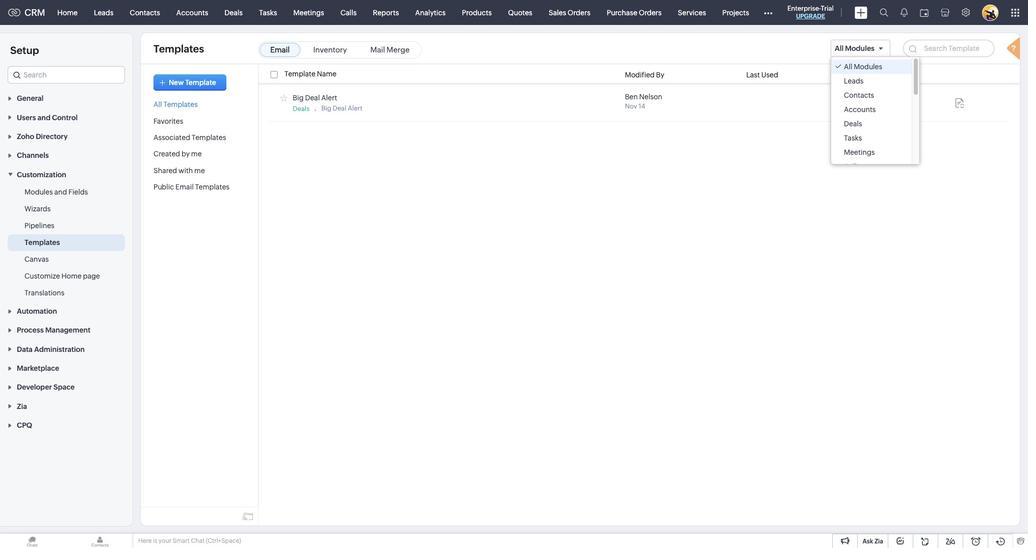 Task type: locate. For each thing, give the bounding box(es) containing it.
alert
[[321, 94, 337, 102], [348, 104, 363, 112]]

2 vertical spatial all
[[154, 101, 162, 109]]

templates down shared with me link
[[195, 183, 230, 191]]

template name
[[285, 70, 337, 78]]

1 horizontal spatial meetings
[[844, 149, 875, 157]]

tree containing all modules
[[832, 57, 920, 174]]

analytics
[[415, 8, 446, 17]]

create menu element
[[849, 0, 874, 25]]

0 vertical spatial leads
[[94, 8, 114, 17]]

0 horizontal spatial tasks
[[259, 8, 277, 17]]

reports link
[[365, 0, 407, 25]]

tasks inside tree
[[844, 134, 862, 142]]

0 horizontal spatial accounts
[[176, 8, 208, 17]]

1 vertical spatial me
[[194, 167, 205, 175]]

0 vertical spatial deal
[[305, 94, 320, 102]]

deals
[[225, 8, 243, 17], [293, 105, 310, 113], [844, 120, 863, 128]]

administration
[[34, 346, 85, 354]]

2 horizontal spatial deals
[[844, 120, 863, 128]]

zoho directory button
[[0, 127, 133, 146]]

0 horizontal spatial meetings
[[294, 8, 324, 17]]

and
[[38, 114, 50, 122], [54, 188, 67, 196]]

0 vertical spatial calls
[[341, 8, 357, 17]]

ask
[[863, 539, 874, 546]]

0 horizontal spatial contacts
[[130, 8, 160, 17]]

shared with me
[[154, 167, 205, 175]]

home right crm
[[57, 8, 78, 17]]

0 vertical spatial modules
[[846, 44, 875, 53]]

0 vertical spatial me
[[191, 150, 202, 158]]

analytics link
[[407, 0, 454, 25]]

ask zia
[[863, 539, 884, 546]]

all modules up stats
[[835, 44, 875, 53]]

customization region
[[0, 184, 133, 302]]

leads
[[94, 8, 114, 17], [844, 77, 864, 85]]

1 horizontal spatial calls
[[844, 163, 860, 171]]

associated templates
[[154, 134, 226, 142]]

all for tree containing all modules
[[844, 63, 853, 71]]

0 horizontal spatial template
[[185, 79, 216, 87]]

templates up created by me 'link'
[[192, 134, 226, 142]]

customize
[[24, 272, 60, 280]]

1 horizontal spatial and
[[54, 188, 67, 196]]

big
[[293, 94, 304, 102], [321, 104, 331, 112]]

create menu image
[[855, 6, 868, 19]]

zia inside 'dropdown button'
[[17, 403, 27, 411]]

0 horizontal spatial calls
[[341, 8, 357, 17]]

-
[[873, 94, 875, 101]]

0 vertical spatial all
[[835, 44, 844, 53]]

0 vertical spatial deals
[[225, 8, 243, 17]]

orders
[[568, 8, 591, 17], [639, 8, 662, 17]]

modules inside "field"
[[846, 44, 875, 53]]

all modules
[[835, 44, 875, 53], [844, 63, 883, 71]]

1 vertical spatial big
[[321, 104, 331, 112]]

all modules for all modules "field"
[[835, 44, 875, 53]]

setup
[[10, 44, 39, 56]]

1 horizontal spatial orders
[[639, 8, 662, 17]]

0 vertical spatial zia
[[17, 403, 27, 411]]

1 horizontal spatial template
[[285, 70, 316, 78]]

0 horizontal spatial and
[[38, 114, 50, 122]]

modules down all modules "field"
[[854, 63, 883, 71]]

None field
[[8, 66, 125, 84]]

1 horizontal spatial deal
[[333, 104, 347, 112]]

2 orders from the left
[[639, 8, 662, 17]]

0 vertical spatial contacts
[[130, 8, 160, 17]]

template inside button
[[185, 79, 216, 87]]

me right 'by'
[[191, 150, 202, 158]]

templates down pipelines "link"
[[24, 239, 60, 247]]

1 horizontal spatial deals
[[293, 105, 310, 113]]

search image
[[880, 8, 889, 17]]

0 vertical spatial home
[[57, 8, 78, 17]]

me
[[191, 150, 202, 158], [194, 167, 205, 175]]

1 vertical spatial accounts
[[844, 106, 876, 114]]

1 orders from the left
[[568, 8, 591, 17]]

1 vertical spatial modules
[[854, 63, 883, 71]]

and left the fields
[[54, 188, 67, 196]]

accounts down the -
[[844, 106, 876, 114]]

1 vertical spatial all modules
[[844, 63, 883, 71]]

orders for sales orders
[[568, 8, 591, 17]]

products link
[[454, 0, 500, 25]]

0 horizontal spatial orders
[[568, 8, 591, 17]]

1 vertical spatial contacts
[[844, 91, 875, 100]]

templates link
[[24, 238, 60, 248]]

1 vertical spatial template
[[185, 79, 216, 87]]

home
[[57, 8, 78, 17], [61, 272, 82, 280]]

1 vertical spatial leads
[[844, 77, 864, 85]]

14
[[639, 103, 646, 110]]

data administration button
[[0, 340, 133, 359]]

contacts right leads link
[[130, 8, 160, 17]]

services
[[678, 8, 706, 17]]

1 vertical spatial all
[[844, 63, 853, 71]]

0 horizontal spatial deal
[[305, 94, 320, 102]]

modules up stats
[[846, 44, 875, 53]]

and right users
[[38, 114, 50, 122]]

2 vertical spatial modules
[[24, 188, 53, 196]]

last used
[[747, 71, 779, 79]]

all modules inside "field"
[[835, 44, 875, 53]]

translations
[[24, 289, 64, 297]]

all modules down all modules "field"
[[844, 63, 883, 71]]

0 vertical spatial and
[[38, 114, 50, 122]]

is
[[153, 538, 157, 545]]

1 vertical spatial alert
[[348, 104, 363, 112]]

and inside "link"
[[54, 188, 67, 196]]

leads right home link
[[94, 8, 114, 17]]

created by me
[[154, 150, 202, 158]]

general button
[[0, 89, 133, 108]]

0 vertical spatial email
[[270, 45, 290, 54]]

me right with
[[194, 167, 205, 175]]

(ctrl+space)
[[206, 538, 241, 545]]

1 horizontal spatial zia
[[875, 539, 884, 546]]

0 vertical spatial big
[[293, 94, 304, 102]]

1 vertical spatial meetings
[[844, 149, 875, 157]]

meetings
[[294, 8, 324, 17], [844, 149, 875, 157]]

ben nelson nov 14
[[625, 93, 663, 110]]

channels
[[17, 152, 49, 160]]

0 horizontal spatial big
[[293, 94, 304, 102]]

deal down template name
[[305, 94, 320, 102]]

zoho
[[17, 133, 34, 141]]

big down template name
[[293, 94, 304, 102]]

email down with
[[176, 183, 194, 191]]

process management
[[17, 327, 91, 335]]

1 horizontal spatial accounts
[[844, 106, 876, 114]]

data administration
[[17, 346, 85, 354]]

accounts left deals link
[[176, 8, 208, 17]]

all templates link
[[154, 101, 198, 109]]

0 horizontal spatial deals
[[225, 8, 243, 17]]

template right new
[[185, 79, 216, 87]]

modules and fields link
[[24, 187, 88, 197]]

deal down big deal alert link in the left of the page
[[333, 104, 347, 112]]

orders inside "link"
[[568, 8, 591, 17]]

1 vertical spatial home
[[61, 272, 82, 280]]

trial
[[821, 5, 834, 12]]

accounts
[[176, 8, 208, 17], [844, 106, 876, 114]]

big deal alert down template name
[[293, 94, 337, 102]]

sales orders link
[[541, 0, 599, 25]]

space
[[53, 384, 75, 392]]

developer
[[17, 384, 52, 392]]

email up template name
[[270, 45, 290, 54]]

purchase
[[607, 8, 638, 17]]

0 vertical spatial tasks
[[259, 8, 277, 17]]

0 vertical spatial accounts
[[176, 8, 208, 17]]

modules inside tree
[[854, 63, 883, 71]]

1 vertical spatial and
[[54, 188, 67, 196]]

tree
[[832, 57, 920, 174]]

all inside tree
[[844, 63, 853, 71]]

template left name
[[285, 70, 316, 78]]

users and control
[[17, 114, 78, 122]]

0 vertical spatial alert
[[321, 94, 337, 102]]

calls
[[341, 8, 357, 17], [844, 163, 860, 171]]

orders right the "purchase"
[[639, 8, 662, 17]]

zia button
[[0, 397, 133, 416]]

1 vertical spatial tasks
[[844, 134, 862, 142]]

1 vertical spatial email
[[176, 183, 194, 191]]

2 vertical spatial deals
[[844, 120, 863, 128]]

0 vertical spatial big deal alert
[[293, 94, 337, 102]]

0 horizontal spatial leads
[[94, 8, 114, 17]]

1 vertical spatial calls
[[844, 163, 860, 171]]

signals element
[[895, 0, 914, 25]]

orders right the sales
[[568, 8, 591, 17]]

directory
[[36, 133, 68, 141]]

home inside 'link'
[[61, 272, 82, 280]]

1 horizontal spatial tasks
[[844, 134, 862, 142]]

contacts
[[130, 8, 160, 17], [844, 91, 875, 100]]

me for created by me
[[191, 150, 202, 158]]

calls inside tree
[[844, 163, 860, 171]]

0 vertical spatial meetings
[[294, 8, 324, 17]]

big deal alert down big deal alert link in the left of the page
[[321, 104, 363, 112]]

1 vertical spatial big deal alert
[[321, 104, 363, 112]]

customization
[[17, 171, 66, 179]]

deals link
[[216, 0, 251, 25]]

zia right ask
[[875, 539, 884, 546]]

crm
[[24, 7, 45, 18]]

1 horizontal spatial contacts
[[844, 91, 875, 100]]

and inside dropdown button
[[38, 114, 50, 122]]

created by me link
[[154, 150, 202, 158]]

deal
[[305, 94, 320, 102], [333, 104, 347, 112]]

1 horizontal spatial alert
[[348, 104, 363, 112]]

channels button
[[0, 146, 133, 165]]

all inside "field"
[[835, 44, 844, 53]]

0 vertical spatial all modules
[[835, 44, 875, 53]]

leads left stats
[[844, 77, 864, 85]]

users
[[17, 114, 36, 122]]

mail
[[371, 45, 385, 54]]

customize home page
[[24, 272, 100, 280]]

accounts inside tree
[[844, 106, 876, 114]]

Other Modules field
[[758, 4, 780, 21]]

modules for tree containing all modules
[[854, 63, 883, 71]]

Search Template text field
[[904, 40, 995, 57]]

1 horizontal spatial leads
[[844, 77, 864, 85]]

1 horizontal spatial big
[[321, 104, 331, 112]]

profile element
[[977, 0, 1005, 25]]

contacts down stats
[[844, 91, 875, 100]]

modules inside "link"
[[24, 188, 53, 196]]

purchase orders link
[[599, 0, 670, 25]]

canvas
[[24, 255, 49, 264]]

big deal alert
[[293, 94, 337, 102], [321, 104, 363, 112]]

0 horizontal spatial zia
[[17, 403, 27, 411]]

all modules inside tree
[[844, 63, 883, 71]]

last
[[747, 71, 760, 79]]

modules up wizards
[[24, 188, 53, 196]]

home left the page
[[61, 272, 82, 280]]

big down big deal alert link in the left of the page
[[321, 104, 331, 112]]

zia up "cpq"
[[17, 403, 27, 411]]



Task type: describe. For each thing, give the bounding box(es) containing it.
chat
[[191, 538, 205, 545]]

home link
[[49, 0, 86, 25]]

mail merge link
[[360, 43, 420, 57]]

ben
[[625, 93, 638, 101]]

profile image
[[983, 4, 999, 21]]

name
[[317, 70, 337, 78]]

your
[[159, 538, 171, 545]]

customize home page link
[[24, 271, 100, 281]]

0 horizontal spatial email
[[176, 183, 194, 191]]

cpq
[[17, 422, 32, 430]]

leads link
[[86, 0, 122, 25]]

nov
[[625, 103, 637, 110]]

mail merge
[[371, 45, 410, 54]]

automation
[[17, 308, 57, 316]]

modified by
[[625, 71, 665, 79]]

inventory link
[[303, 43, 358, 57]]

orders for purchase orders
[[639, 8, 662, 17]]

services link
[[670, 0, 715, 25]]

contacts image
[[68, 535, 132, 549]]

data
[[17, 346, 33, 354]]

sales
[[549, 8, 566, 17]]

marketplace button
[[0, 359, 133, 378]]

merge
[[387, 45, 410, 54]]

1 vertical spatial deal
[[333, 104, 347, 112]]

cpq button
[[0, 416, 133, 435]]

quotes link
[[500, 0, 541, 25]]

nelson
[[640, 93, 663, 101]]

developer space button
[[0, 378, 133, 397]]

signals image
[[901, 8, 908, 17]]

deals inside deals link
[[225, 8, 243, 17]]

meetings link
[[285, 0, 333, 25]]

accounts link
[[168, 0, 216, 25]]

created
[[154, 150, 180, 158]]

associated
[[154, 134, 190, 142]]

calendar image
[[920, 8, 929, 17]]

quotes
[[508, 8, 533, 17]]

by
[[182, 150, 190, 158]]

canvas link
[[24, 254, 49, 265]]

reports
[[373, 8, 399, 17]]

shared with me link
[[154, 167, 205, 175]]

page
[[83, 272, 100, 280]]

control
[[52, 114, 78, 122]]

templates up new
[[154, 43, 204, 54]]

enterprise-
[[788, 5, 821, 12]]

used
[[762, 71, 779, 79]]

calls link
[[333, 0, 365, 25]]

me for shared with me
[[194, 167, 205, 175]]

management
[[45, 327, 91, 335]]

developer space
[[17, 384, 75, 392]]

wizards
[[24, 205, 51, 213]]

process management button
[[0, 321, 133, 340]]

enterprise-trial upgrade
[[788, 5, 834, 20]]

zoho directory
[[17, 133, 68, 141]]

1 vertical spatial zia
[[875, 539, 884, 546]]

deals inside tree
[[844, 120, 863, 128]]

0 horizontal spatial alert
[[321, 94, 337, 102]]

templates inside customization region
[[24, 239, 60, 247]]

contacts link
[[122, 0, 168, 25]]

pipelines link
[[24, 221, 54, 231]]

templates up favorites link
[[163, 101, 198, 109]]

wizards link
[[24, 204, 51, 214]]

tasks inside "tasks" link
[[259, 8, 277, 17]]

public
[[154, 183, 174, 191]]

contacts inside tree
[[844, 91, 875, 100]]

favorites link
[[154, 117, 183, 125]]

by
[[656, 71, 665, 79]]

chats image
[[0, 535, 64, 549]]

public email templates link
[[154, 183, 230, 191]]

search element
[[874, 0, 895, 25]]

fields
[[68, 188, 88, 196]]

customization button
[[0, 165, 133, 184]]

associated templates link
[[154, 134, 226, 142]]

pipelines
[[24, 222, 54, 230]]

and for modules
[[54, 188, 67, 196]]

all for all modules "field"
[[835, 44, 844, 53]]

1 horizontal spatial email
[[270, 45, 290, 54]]

1 vertical spatial deals
[[293, 105, 310, 113]]

upgrade
[[796, 13, 826, 20]]

automation button
[[0, 302, 133, 321]]

process
[[17, 327, 44, 335]]

general
[[17, 95, 44, 103]]

favorites
[[154, 117, 183, 125]]

0 vertical spatial template
[[285, 70, 316, 78]]

here
[[138, 538, 152, 545]]

translations link
[[24, 288, 64, 298]]

email link
[[260, 43, 301, 57]]

stats
[[868, 71, 885, 79]]

projects link
[[715, 0, 758, 25]]

smart
[[173, 538, 190, 545]]

here is your smart chat (ctrl+space)
[[138, 538, 241, 545]]

ben nelson link
[[625, 93, 663, 101]]

Search text field
[[8, 67, 124, 83]]

modified
[[625, 71, 655, 79]]

purchase orders
[[607, 8, 662, 17]]

All Modules field
[[831, 40, 891, 57]]

projects
[[723, 8, 750, 17]]

all modules for tree containing all modules
[[844, 63, 883, 71]]

all templates
[[154, 101, 198, 109]]

new
[[169, 79, 184, 87]]

inventory
[[313, 45, 347, 54]]

modules for all modules "field"
[[846, 44, 875, 53]]

and for users
[[38, 114, 50, 122]]

users and control button
[[0, 108, 133, 127]]



Task type: vqa. For each thing, say whether or not it's contained in the screenshot.
the topmost THE DEALS
yes



